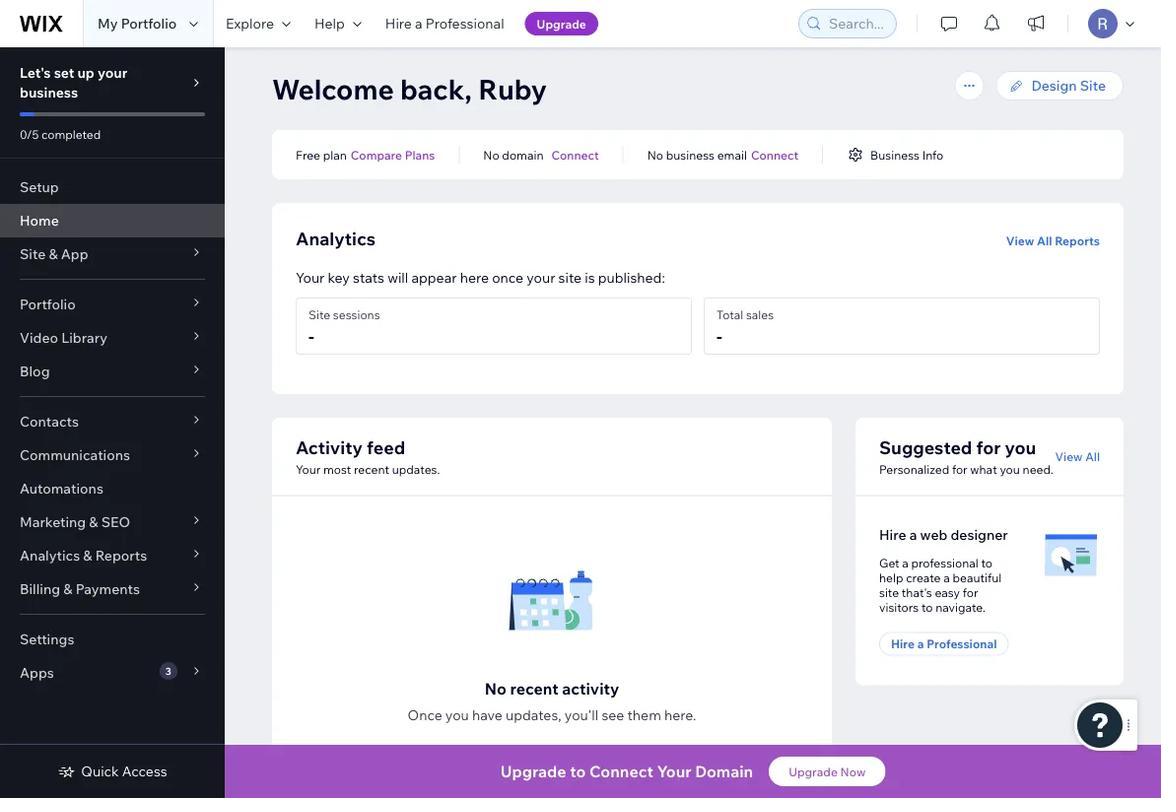 Task type: vqa. For each thing, say whether or not it's contained in the screenshot.
Trash
no



Task type: describe. For each thing, give the bounding box(es) containing it.
analytics & reports button
[[0, 540, 225, 573]]

view all button
[[1056, 448, 1101, 466]]

here.
[[665, 707, 697, 724]]

navigate.
[[936, 600, 986, 615]]

domain
[[502, 147, 544, 162]]

activity
[[563, 679, 620, 699]]

key
[[328, 269, 350, 287]]

see
[[602, 707, 625, 724]]

3
[[166, 665, 171, 678]]

view inside 'suggested for you personalized for what you need. view all'
[[1056, 450, 1083, 464]]

create
[[907, 571, 942, 585]]

upgrade now button
[[770, 758, 886, 787]]

your key stats will appear here once your site is published:
[[296, 269, 666, 287]]

designer
[[951, 526, 1009, 543]]

& for billing
[[63, 581, 72, 598]]

analytics for analytics & reports
[[20, 547, 80, 565]]

view inside button
[[1007, 233, 1035, 248]]

apps
[[20, 665, 54, 682]]

settings link
[[0, 623, 225, 657]]

a right "get"
[[903, 556, 909, 571]]

automations
[[20, 480, 103, 498]]

site for app
[[20, 246, 46, 263]]

activity feed your most recent updates.
[[296, 436, 440, 477]]

0 vertical spatial site
[[1081, 77, 1107, 94]]

hire for "hire a professional" "link"
[[385, 15, 412, 32]]

upgrade for upgrade
[[537, 16, 587, 31]]

video
[[20, 329, 58, 347]]

info
[[923, 147, 944, 162]]

my portfolio
[[98, 15, 177, 32]]

business inside let's set up your business
[[20, 84, 78, 101]]

0 vertical spatial to
[[982, 556, 993, 571]]

hire a professional for "hire a professional" "link"
[[385, 15, 505, 32]]

plan
[[323, 147, 347, 162]]

my
[[98, 15, 118, 32]]

connect link for no business email connect
[[752, 146, 799, 164]]

set
[[54, 64, 74, 81]]

billing
[[20, 581, 60, 598]]

billing & payments
[[20, 581, 140, 598]]

blog button
[[0, 355, 225, 389]]

visitors
[[880, 600, 920, 615]]

& for analytics
[[83, 547, 92, 565]]

welcome back, ruby
[[272, 72, 547, 106]]

marketing & seo button
[[0, 506, 225, 540]]

up
[[77, 64, 95, 81]]

you'll
[[565, 707, 599, 724]]

let's set up your business
[[20, 64, 128, 101]]

upgrade button
[[525, 12, 599, 36]]

free plan compare plans
[[296, 147, 435, 162]]

marketing & seo
[[20, 514, 130, 531]]

setup
[[20, 179, 59, 196]]

payments
[[76, 581, 140, 598]]

0 vertical spatial you
[[1006, 436, 1037, 459]]

appear
[[412, 269, 457, 287]]

billing & payments button
[[0, 573, 225, 607]]

will
[[388, 269, 409, 287]]

is
[[585, 269, 595, 287]]

published:
[[598, 269, 666, 287]]

connect for upgrade to connect your domain
[[590, 762, 654, 782]]

- for site sessions -
[[309, 325, 314, 347]]

need.
[[1023, 462, 1054, 477]]

all inside 'suggested for you personalized for what you need. view all'
[[1086, 450, 1101, 464]]

get
[[880, 556, 900, 571]]

home link
[[0, 204, 225, 238]]

hire a professional for hire a professional "button"
[[892, 637, 998, 652]]

site for that's
[[880, 585, 900, 600]]

web
[[921, 526, 948, 543]]

back,
[[401, 72, 472, 106]]

reports for view all reports
[[1056, 233, 1101, 248]]

site & app button
[[0, 238, 225, 271]]

automations link
[[0, 472, 225, 506]]

quick access
[[81, 763, 167, 781]]

feed
[[367, 436, 406, 459]]

help button
[[303, 0, 374, 47]]

reports for analytics & reports
[[95, 547, 147, 565]]

quick access button
[[58, 763, 167, 781]]

updates,
[[506, 707, 562, 724]]

seo
[[101, 514, 130, 531]]

contacts button
[[0, 405, 225, 439]]

a right create
[[944, 571, 951, 585]]

them
[[628, 707, 662, 724]]

0/5 completed
[[20, 127, 101, 142]]

upgrade now
[[789, 765, 866, 780]]

updates.
[[392, 462, 440, 477]]

communications button
[[0, 439, 225, 472]]

- for total sales -
[[717, 325, 723, 347]]

here
[[460, 269, 489, 287]]

analytics & reports
[[20, 547, 147, 565]]

no recent activity once you have updates, you'll see them here.
[[408, 679, 697, 724]]

for inside get a professional to help create a beautiful site that's easy for visitors to navigate.
[[963, 585, 979, 600]]

ruby
[[479, 72, 547, 106]]

easy
[[935, 585, 961, 600]]

2 vertical spatial your
[[657, 762, 692, 782]]

no domain connect
[[484, 147, 599, 162]]

compare
[[351, 147, 402, 162]]



Task type: locate. For each thing, give the bounding box(es) containing it.
design site link
[[997, 71, 1124, 101]]

most
[[323, 462, 352, 477]]

no for domain
[[484, 147, 500, 162]]

connect link right domain
[[552, 146, 599, 164]]

your inside let's set up your business
[[98, 64, 128, 81]]

help
[[880, 571, 904, 585]]

site for is
[[559, 269, 582, 287]]

your left domain
[[657, 762, 692, 782]]

2 connect link from the left
[[752, 146, 799, 164]]

for up what on the right of the page
[[977, 436, 1002, 459]]

recent inside no recent activity once you have updates, you'll see them here.
[[510, 679, 559, 699]]

portfolio
[[121, 15, 177, 32], [20, 296, 76, 313]]

1 connect link from the left
[[552, 146, 599, 164]]

free
[[296, 147, 321, 162]]

video library
[[20, 329, 107, 347]]

portfolio up video
[[20, 296, 76, 313]]

1 horizontal spatial hire a professional
[[892, 637, 998, 652]]

portfolio inside popup button
[[20, 296, 76, 313]]

- inside the total sales -
[[717, 325, 723, 347]]

- inside site sessions -
[[309, 325, 314, 347]]

site for -
[[309, 307, 331, 322]]

0 horizontal spatial professional
[[426, 15, 505, 32]]

you
[[1006, 436, 1037, 459], [1001, 462, 1021, 477], [446, 707, 469, 724]]

1 horizontal spatial site
[[309, 307, 331, 322]]

recent down feed
[[354, 462, 390, 477]]

1 vertical spatial reports
[[95, 547, 147, 565]]

a down visitors
[[918, 637, 925, 652]]

1 horizontal spatial analytics
[[296, 227, 376, 250]]

upgrade up ruby
[[537, 16, 587, 31]]

design site
[[1032, 77, 1107, 94]]

site
[[559, 269, 582, 287], [880, 585, 900, 600]]

you left have
[[446, 707, 469, 724]]

connect for no domain connect
[[552, 147, 599, 162]]

your right once
[[527, 269, 556, 287]]

compare plans link
[[351, 146, 435, 164]]

sales
[[747, 307, 774, 322]]

hire
[[385, 15, 412, 32], [880, 526, 907, 543], [892, 637, 915, 652]]

1 horizontal spatial professional
[[927, 637, 998, 652]]

1 horizontal spatial connect link
[[752, 146, 799, 164]]

1 vertical spatial view
[[1056, 450, 1083, 464]]

analytics inside popup button
[[20, 547, 80, 565]]

now
[[841, 765, 866, 780]]

stats
[[353, 269, 385, 287]]

1 vertical spatial professional
[[927, 637, 998, 652]]

0 vertical spatial your
[[98, 64, 128, 81]]

0 horizontal spatial recent
[[354, 462, 390, 477]]

sessions
[[333, 307, 380, 322]]

0 vertical spatial your
[[296, 269, 325, 287]]

business
[[871, 147, 920, 162]]

0 horizontal spatial analytics
[[20, 547, 80, 565]]

upgrade left now
[[789, 765, 838, 780]]

1 horizontal spatial site
[[880, 585, 900, 600]]

connect link
[[552, 146, 599, 164], [752, 146, 799, 164]]

domain
[[696, 762, 754, 782]]

hire inside "hire a professional" "link"
[[385, 15, 412, 32]]

blog
[[20, 363, 50, 380]]

0 horizontal spatial your
[[98, 64, 128, 81]]

1 vertical spatial analytics
[[20, 547, 80, 565]]

all inside button
[[1038, 233, 1053, 248]]

for right easy
[[963, 585, 979, 600]]

hire for hire a professional "button"
[[892, 637, 915, 652]]

site inside site sessions -
[[309, 307, 331, 322]]

no
[[484, 147, 500, 162], [648, 147, 664, 162], [485, 679, 507, 699]]

a inside hire a professional "button"
[[918, 637, 925, 652]]

no for recent
[[485, 679, 507, 699]]

0 horizontal spatial site
[[20, 246, 46, 263]]

once
[[492, 269, 524, 287]]

1 horizontal spatial business
[[667, 147, 715, 162]]

site left sessions
[[309, 307, 331, 322]]

your inside activity feed your most recent updates.
[[296, 462, 321, 477]]

1 vertical spatial hire
[[880, 526, 907, 543]]

hire a web designer
[[880, 526, 1009, 543]]

1 vertical spatial site
[[20, 246, 46, 263]]

1 vertical spatial recent
[[510, 679, 559, 699]]

connect link for no domain connect
[[552, 146, 599, 164]]

beautiful
[[953, 571, 1002, 585]]

a up welcome back, ruby
[[415, 15, 423, 32]]

a left the web
[[910, 526, 918, 543]]

your right up
[[98, 64, 128, 81]]

& right billing on the bottom of page
[[63, 581, 72, 598]]

site & app
[[20, 246, 88, 263]]

1 vertical spatial to
[[922, 600, 934, 615]]

0 horizontal spatial -
[[309, 325, 314, 347]]

& inside site & app dropdown button
[[49, 246, 58, 263]]

explore
[[226, 15, 274, 32]]

business left email
[[667, 147, 715, 162]]

0 horizontal spatial hire a professional
[[385, 15, 505, 32]]

a inside "hire a professional" "link"
[[415, 15, 423, 32]]

1 vertical spatial all
[[1086, 450, 1101, 464]]

recent up updates,
[[510, 679, 559, 699]]

1 horizontal spatial recent
[[510, 679, 559, 699]]

0 vertical spatial analytics
[[296, 227, 376, 250]]

0 horizontal spatial business
[[20, 84, 78, 101]]

site inside get a professional to help create a beautiful site that's easy for visitors to navigate.
[[880, 585, 900, 600]]

site inside dropdown button
[[20, 246, 46, 263]]

upgrade for upgrade to connect your domain
[[501, 762, 567, 782]]

to down you'll
[[570, 762, 586, 782]]

library
[[61, 329, 107, 347]]

no left domain
[[484, 147, 500, 162]]

& inside 'analytics & reports' popup button
[[83, 547, 92, 565]]

professional inside "link"
[[426, 15, 505, 32]]

app
[[61, 246, 88, 263]]

video library button
[[0, 322, 225, 355]]

0 vertical spatial recent
[[354, 462, 390, 477]]

& for marketing
[[89, 514, 98, 531]]

& inside billing & payments 'popup button'
[[63, 581, 72, 598]]

1 vertical spatial portfolio
[[20, 296, 76, 313]]

your left key
[[296, 269, 325, 287]]

0 horizontal spatial reports
[[95, 547, 147, 565]]

your left most
[[296, 462, 321, 477]]

hire down visitors
[[892, 637, 915, 652]]

professional for hire a professional "button"
[[927, 637, 998, 652]]

for left what on the right of the page
[[953, 462, 968, 477]]

1 horizontal spatial your
[[527, 269, 556, 287]]

1 vertical spatial business
[[667, 147, 715, 162]]

design
[[1032, 77, 1078, 94]]

recent inside activity feed your most recent updates.
[[354, 462, 390, 477]]

no for business
[[648, 147, 664, 162]]

no left email
[[648, 147, 664, 162]]

email
[[718, 147, 748, 162]]

analytics
[[296, 227, 376, 250], [20, 547, 80, 565]]

have
[[472, 707, 503, 724]]

that's
[[902, 585, 933, 600]]

professional for "hire a professional" "link"
[[426, 15, 505, 32]]

to left easy
[[922, 600, 934, 615]]

total sales -
[[717, 307, 774, 347]]

you right what on the right of the page
[[1001, 462, 1021, 477]]

once
[[408, 707, 443, 724]]

portfolio button
[[0, 288, 225, 322]]

quick
[[81, 763, 119, 781]]

2 vertical spatial site
[[309, 307, 331, 322]]

professional inside "button"
[[927, 637, 998, 652]]

reports inside button
[[1056, 233, 1101, 248]]

connect right email
[[752, 147, 799, 162]]

connect link right email
[[752, 146, 799, 164]]

site left that's
[[880, 585, 900, 600]]

suggested for you personalized for what you need. view all
[[880, 436, 1101, 477]]

1 vertical spatial your
[[527, 269, 556, 287]]

1 vertical spatial site
[[880, 585, 900, 600]]

hire right help button
[[385, 15, 412, 32]]

1 - from the left
[[309, 325, 314, 347]]

1 horizontal spatial view
[[1056, 450, 1083, 464]]

business down 'let's'
[[20, 84, 78, 101]]

completed
[[41, 127, 101, 142]]

hire a professional inside hire a professional "button"
[[892, 637, 998, 652]]

reports
[[1056, 233, 1101, 248], [95, 547, 147, 565]]

get a professional to help create a beautiful site that's easy for visitors to navigate.
[[880, 556, 1002, 615]]

0 horizontal spatial site
[[559, 269, 582, 287]]

1 vertical spatial hire a professional
[[892, 637, 998, 652]]

sidebar element
[[0, 47, 225, 799]]

all
[[1038, 233, 1053, 248], [1086, 450, 1101, 464]]

0 horizontal spatial all
[[1038, 233, 1053, 248]]

communications
[[20, 447, 130, 464]]

0 vertical spatial hire
[[385, 15, 412, 32]]

activity
[[296, 436, 363, 459]]

portfolio right my
[[121, 15, 177, 32]]

0 vertical spatial hire a professional
[[385, 15, 505, 32]]

hire a professional up back,
[[385, 15, 505, 32]]

0 horizontal spatial portfolio
[[20, 296, 76, 313]]

personalized
[[880, 462, 950, 477]]

& left the seo
[[89, 514, 98, 531]]

reports inside popup button
[[95, 547, 147, 565]]

professional up back,
[[426, 15, 505, 32]]

what
[[971, 462, 998, 477]]

view all reports button
[[1007, 233, 1101, 249]]

0 horizontal spatial view
[[1007, 233, 1035, 248]]

your
[[296, 269, 325, 287], [296, 462, 321, 477], [657, 762, 692, 782]]

site down "home"
[[20, 246, 46, 263]]

hire a professional
[[385, 15, 505, 32], [892, 637, 998, 652]]

1 vertical spatial for
[[953, 462, 968, 477]]

setup link
[[0, 171, 225, 204]]

0 horizontal spatial to
[[570, 762, 586, 782]]

view all reports
[[1007, 233, 1101, 248]]

1 vertical spatial you
[[1001, 462, 1021, 477]]

analytics down marketing
[[20, 547, 80, 565]]

1 vertical spatial your
[[296, 462, 321, 477]]

no business email connect
[[648, 147, 799, 162]]

0 vertical spatial for
[[977, 436, 1002, 459]]

2 vertical spatial you
[[446, 707, 469, 724]]

professional down navigate.
[[927, 637, 998, 652]]

upgrade for upgrade now
[[789, 765, 838, 780]]

Search... field
[[824, 10, 891, 37]]

1 horizontal spatial all
[[1086, 450, 1101, 464]]

0 vertical spatial business
[[20, 84, 78, 101]]

connect right domain
[[552, 147, 599, 162]]

1 horizontal spatial -
[[717, 325, 723, 347]]

0 vertical spatial site
[[559, 269, 582, 287]]

you up the need.
[[1006, 436, 1037, 459]]

0 vertical spatial view
[[1007, 233, 1035, 248]]

no inside no recent activity once you have updates, you'll see them here.
[[485, 679, 507, 699]]

hire inside hire a professional "button"
[[892, 637, 915, 652]]

upgrade down updates,
[[501, 762, 567, 782]]

& up the billing & payments at left
[[83, 547, 92, 565]]

contacts
[[20, 413, 79, 431]]

hire a professional link
[[374, 0, 516, 47]]

hire a professional down navigate.
[[892, 637, 998, 652]]

analytics for analytics
[[296, 227, 376, 250]]

settings
[[20, 631, 74, 649]]

total
[[717, 307, 744, 322]]

1 horizontal spatial portfolio
[[121, 15, 177, 32]]

you inside no recent activity once you have updates, you'll see them here.
[[446, 707, 469, 724]]

0 vertical spatial professional
[[426, 15, 505, 32]]

no up have
[[485, 679, 507, 699]]

upgrade to connect your domain
[[501, 762, 754, 782]]

let's
[[20, 64, 51, 81]]

hire up "get"
[[880, 526, 907, 543]]

marketing
[[20, 514, 86, 531]]

0 horizontal spatial connect link
[[552, 146, 599, 164]]

site left is
[[559, 269, 582, 287]]

2 vertical spatial for
[[963, 585, 979, 600]]

to down designer on the right bottom
[[982, 556, 993, 571]]

2 horizontal spatial to
[[982, 556, 993, 571]]

1 horizontal spatial to
[[922, 600, 934, 615]]

site right design
[[1081, 77, 1107, 94]]

2 - from the left
[[717, 325, 723, 347]]

0 vertical spatial all
[[1038, 233, 1053, 248]]

2 vertical spatial hire
[[892, 637, 915, 652]]

business info
[[871, 147, 944, 162]]

2 horizontal spatial site
[[1081, 77, 1107, 94]]

connect down see
[[590, 762, 654, 782]]

& for site
[[49, 246, 58, 263]]

upgrade
[[537, 16, 587, 31], [501, 762, 567, 782], [789, 765, 838, 780]]

& left app
[[49, 246, 58, 263]]

-
[[309, 325, 314, 347], [717, 325, 723, 347]]

& inside marketing & seo dropdown button
[[89, 514, 98, 531]]

0 vertical spatial reports
[[1056, 233, 1101, 248]]

2 vertical spatial to
[[570, 762, 586, 782]]

0/5
[[20, 127, 39, 142]]

hire a professional inside "hire a professional" "link"
[[385, 15, 505, 32]]

0 vertical spatial portfolio
[[121, 15, 177, 32]]

analytics up key
[[296, 227, 376, 250]]

professional
[[426, 15, 505, 32], [927, 637, 998, 652]]

site sessions -
[[309, 307, 380, 347]]

1 horizontal spatial reports
[[1056, 233, 1101, 248]]



